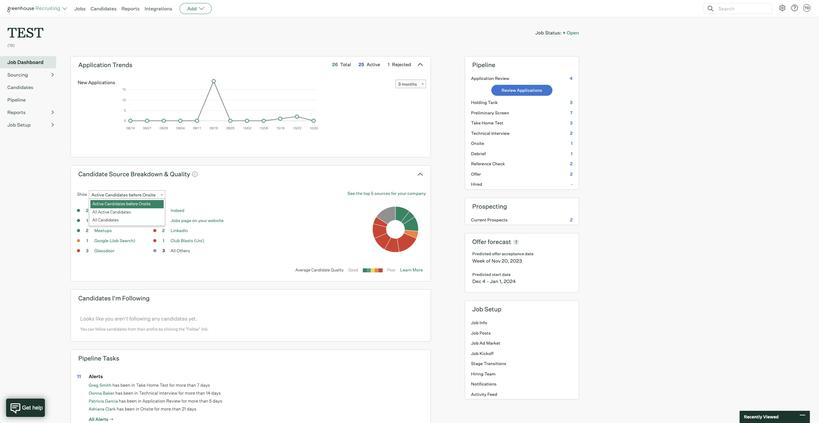 Task type: locate. For each thing, give the bounding box(es) containing it.
0 horizontal spatial home
[[147, 383, 159, 388]]

reports link down pipeline link
[[7, 109, 54, 116]]

quality right &
[[170, 170, 190, 178]]

1 vertical spatial reports link
[[7, 109, 54, 116]]

in right garcia
[[138, 399, 141, 404]]

0 vertical spatial candidates link
[[91, 5, 117, 12]]

candidate up show in the left top of the page
[[78, 170, 108, 178]]

candidate right average
[[311, 268, 330, 273]]

11 link
[[77, 374, 88, 380]]

predicted up week
[[472, 252, 491, 257]]

all for all active candidates
[[92, 210, 97, 215]]

your
[[398, 191, 407, 196], [198, 218, 207, 223]]

donna baker link
[[89, 391, 114, 396]]

1 vertical spatial predicted
[[472, 272, 491, 277]]

0 vertical spatial home
[[482, 120, 494, 126]]

offer forecast
[[472, 238, 511, 246]]

1 vertical spatial 7
[[197, 383, 199, 388]]

0 vertical spatial applications
[[88, 80, 115, 86]]

date right acceptance
[[525, 252, 534, 257]]

0 horizontal spatial date
[[502, 272, 511, 277]]

1 vertical spatial date
[[502, 272, 511, 277]]

25
[[359, 62, 364, 67]]

glassdoor link
[[94, 248, 115, 254]]

all active candidates option
[[90, 209, 164, 217]]

application inside "greg smith has been in take home test for more than 7 days donna baker has been in technical interview for more than 14 days patricia garcia has been in application review for more than 5 days adriana clark has been in onsite for more than 21 days"
[[142, 399, 165, 404]]

technical
[[471, 131, 490, 136], [139, 391, 158, 396]]

team
[[484, 372, 496, 377]]

date
[[525, 252, 534, 257], [502, 272, 511, 277]]

0 vertical spatial offer
[[471, 172, 481, 177]]

0 vertical spatial -
[[571, 182, 573, 187]]

0 vertical spatial predicted
[[472, 252, 491, 257]]

1 link for google (job search)
[[81, 238, 93, 245]]

1 horizontal spatial -
[[571, 182, 573, 187]]

0 vertical spatial quality
[[170, 170, 190, 178]]

1 horizontal spatial test
[[495, 120, 503, 126]]

1 vertical spatial interview
[[159, 391, 177, 396]]

candidates right jobs link
[[91, 5, 117, 12]]

1 vertical spatial setup
[[484, 306, 502, 313]]

review applications
[[502, 88, 542, 93]]

(19)
[[7, 43, 15, 48]]

0 horizontal spatial candidates
[[107, 327, 127, 332]]

1 horizontal spatial pipeline
[[78, 355, 101, 363]]

clicking
[[164, 327, 178, 332]]

all for all alerts →
[[89, 417, 94, 423]]

pipeline down 'sourcing'
[[7, 97, 26, 103]]

1 horizontal spatial jobs
[[171, 218, 180, 223]]

0 vertical spatial reports link
[[121, 5, 140, 12]]

1 link for artisanal talent
[[81, 218, 93, 225]]

1 link left artisanal
[[81, 218, 93, 225]]

candidates link down sourcing link
[[7, 84, 54, 91]]

0 vertical spatial active candidates before onsite
[[91, 192, 156, 198]]

see the top 5 sources for your company link
[[347, 191, 426, 197]]

you can follow candidates from their profile by clicking the "follow" link.
[[80, 327, 209, 332]]

1 horizontal spatial 7
[[570, 110, 573, 115]]

job kickoff link
[[465, 349, 579, 359]]

1 vertical spatial alerts
[[95, 417, 108, 423]]

1 horizontal spatial candidates link
[[91, 5, 117, 12]]

0 horizontal spatial the
[[179, 327, 185, 332]]

offer for offer
[[471, 172, 481, 177]]

0 vertical spatial take
[[471, 120, 481, 126]]

0 vertical spatial 5
[[371, 191, 374, 196]]

all alerts → link
[[89, 417, 114, 423]]

configure image
[[779, 4, 786, 12]]

predicted inside predicted start date dec 4 - jan 1, 2024
[[472, 272, 491, 277]]

active candidates before onsite up "all active candidates" option at the left of page
[[92, 202, 151, 207]]

ad
[[480, 341, 485, 346]]

prospecting
[[472, 203, 507, 210]]

setup down pipeline link
[[17, 122, 31, 128]]

all down referral
[[92, 218, 97, 223]]

alerts inside 'link'
[[95, 417, 108, 423]]

reports left "integrations"
[[121, 5, 140, 12]]

0 vertical spatial 7
[[570, 110, 573, 115]]

1 vertical spatial home
[[147, 383, 159, 388]]

1 horizontal spatial candidates
[[161, 316, 187, 322]]

1 horizontal spatial technical
[[471, 131, 490, 136]]

all inside 'option'
[[92, 218, 97, 223]]

learn
[[400, 268, 412, 273]]

1 vertical spatial active candidates before onsite
[[92, 202, 151, 207]]

been right garcia
[[127, 399, 137, 404]]

0 vertical spatial interview
[[491, 131, 510, 136]]

days
[[200, 383, 210, 388], [211, 391, 221, 396], [213, 399, 222, 404], [187, 407, 196, 412]]

patricia garcia link
[[89, 399, 118, 404]]

hiring team link
[[465, 369, 579, 379]]

2 link for referral
[[81, 208, 93, 215]]

0 vertical spatial candidate
[[78, 170, 108, 178]]

2 link left linkedin link
[[157, 228, 170, 235]]

job
[[535, 30, 544, 36], [7, 59, 16, 65], [7, 122, 16, 128], [472, 306, 483, 313], [471, 320, 479, 326], [471, 331, 479, 336], [471, 341, 479, 346], [471, 351, 479, 356]]

1 vertical spatial before
[[126, 202, 138, 207]]

onsite
[[471, 141, 484, 146], [143, 192, 156, 198], [139, 202, 151, 207], [140, 407, 153, 412]]

1 vertical spatial job setup
[[472, 306, 502, 313]]

viewed
[[763, 415, 779, 420]]

0 horizontal spatial setup
[[17, 122, 31, 128]]

0 horizontal spatial 7
[[197, 383, 199, 388]]

before up "all active candidates" option at the left of page
[[126, 202, 138, 207]]

1 vertical spatial 4
[[482, 279, 486, 285]]

2 predicted from the top
[[472, 272, 491, 277]]

26 total
[[332, 62, 351, 67]]

0 vertical spatial job setup
[[7, 122, 31, 128]]

0 horizontal spatial candidates link
[[7, 84, 54, 91]]

0 vertical spatial the
[[356, 191, 362, 196]]

3
[[398, 82, 401, 87], [570, 100, 573, 105], [570, 120, 573, 126], [86, 248, 89, 254], [162, 248, 165, 254]]

2 link left referral
[[81, 208, 93, 215]]

0 horizontal spatial 4
[[482, 279, 486, 285]]

google
[[94, 238, 109, 243]]

1 vertical spatial offer
[[472, 238, 487, 246]]

1 vertical spatial -
[[487, 279, 489, 285]]

all left others
[[171, 248, 176, 254]]

active right show in the left top of the page
[[91, 192, 104, 198]]

application for application trends
[[78, 61, 111, 69]]

2 vertical spatial pipeline
[[78, 355, 101, 363]]

3 inside 3 link
[[86, 248, 89, 254]]

0 horizontal spatial pipeline
[[7, 97, 26, 103]]

candidates up all active candidates
[[105, 202, 125, 207]]

0 vertical spatial application
[[78, 61, 111, 69]]

1 vertical spatial 5
[[209, 399, 212, 404]]

0 vertical spatial candidates
[[161, 316, 187, 322]]

has right garcia
[[119, 399, 126, 404]]

date up 2024
[[502, 272, 511, 277]]

candidates down all active candidates
[[98, 218, 119, 223]]

greg smith link
[[89, 383, 111, 388]]

0 vertical spatial review
[[495, 76, 509, 81]]

following
[[129, 316, 151, 322]]

list box containing active candidates before onsite
[[89, 200, 164, 225]]

0 horizontal spatial test
[[160, 383, 168, 388]]

1 horizontal spatial 4
[[570, 76, 573, 81]]

jobs link
[[75, 5, 86, 12]]

offer down the reference
[[471, 172, 481, 177]]

1 horizontal spatial home
[[482, 120, 494, 126]]

job setup link
[[7, 121, 54, 128]]

21
[[182, 407, 186, 412]]

2 horizontal spatial application
[[471, 76, 494, 81]]

your left company
[[398, 191, 407, 196]]

holding tank
[[471, 100, 498, 105]]

0 horizontal spatial jobs
[[75, 5, 86, 12]]

reports link left "integrations"
[[121, 5, 140, 12]]

onsite inside the active candidates before onsite link
[[143, 192, 156, 198]]

job setup down pipeline link
[[7, 122, 31, 128]]

applications for new applications
[[88, 80, 115, 86]]

predicted inside the predicted offer acceptance date week of nov 20, 2023
[[472, 252, 491, 257]]

aren't
[[115, 316, 128, 322]]

reference
[[471, 161, 491, 167]]

candidates up clicking
[[161, 316, 187, 322]]

applications
[[88, 80, 115, 86], [517, 88, 542, 93]]

has right the baker
[[115, 391, 122, 396]]

add
[[187, 5, 197, 12]]

1 horizontal spatial take
[[471, 120, 481, 126]]

offer up week
[[472, 238, 487, 246]]

job for job setup link
[[7, 122, 16, 128]]

new
[[78, 80, 87, 86]]

technical interview
[[471, 131, 510, 136]]

learn more
[[400, 268, 423, 273]]

Search text field
[[717, 4, 766, 13]]

(job
[[109, 238, 119, 243]]

predicted for week
[[472, 252, 491, 257]]

sourcing link
[[7, 71, 54, 78]]

all inside 'link'
[[89, 417, 94, 423]]

pipeline tasks
[[78, 355, 119, 363]]

1 horizontal spatial your
[[398, 191, 407, 196]]

active candidates before onsite link
[[89, 191, 165, 199]]

0 horizontal spatial take
[[136, 383, 146, 388]]

2
[[570, 131, 573, 136], [570, 161, 573, 167], [570, 172, 573, 177], [86, 208, 88, 213], [162, 208, 165, 213], [570, 217, 573, 223], [86, 228, 88, 233], [162, 228, 165, 233]]

stage transitions link
[[465, 359, 579, 369]]

1 predicted from the top
[[472, 252, 491, 257]]

0 horizontal spatial reports
[[7, 109, 26, 115]]

has
[[112, 383, 119, 388], [115, 391, 122, 396], [119, 399, 126, 404], [117, 407, 124, 412]]

dec
[[472, 279, 481, 285]]

5 right top
[[371, 191, 374, 196]]

predicted start date dec 4 - jan 1, 2024
[[472, 272, 516, 285]]

1 vertical spatial take
[[136, 383, 146, 388]]

0 vertical spatial date
[[525, 252, 534, 257]]

1 vertical spatial technical
[[139, 391, 158, 396]]

pipeline up the "11" link
[[78, 355, 101, 363]]

2 vertical spatial review
[[166, 399, 181, 404]]

list box
[[89, 200, 164, 225]]

job posts link
[[465, 328, 579, 338]]

0 vertical spatial reports
[[121, 5, 140, 12]]

0 horizontal spatial candidate
[[78, 170, 108, 178]]

alerts left →
[[95, 417, 108, 423]]

talent
[[113, 218, 126, 223]]

review applications link
[[491, 85, 552, 96]]

candidates down aren't
[[107, 327, 127, 332]]

forecast
[[488, 238, 511, 246]]

before up active candidates before onsite option
[[129, 192, 142, 198]]

predicted up 'dec' at the bottom right of the page
[[472, 272, 491, 277]]

preliminary
[[471, 110, 494, 115]]

your right 'on'
[[198, 218, 207, 223]]

active up all candidates
[[98, 210, 109, 215]]

20,
[[502, 258, 509, 264]]

application review
[[471, 76, 509, 81]]

1 horizontal spatial the
[[356, 191, 362, 196]]

0 horizontal spatial interview
[[159, 391, 177, 396]]

7 inside "greg smith has been in take home test for more than 7 days donna baker has been in technical interview for more than 14 days patricia garcia has been in application review for more than 5 days adriana clark has been in onsite for more than 21 days"
[[197, 383, 199, 388]]

1 horizontal spatial setup
[[484, 306, 502, 313]]

0 horizontal spatial application
[[78, 61, 111, 69]]

2 link left meetups
[[81, 228, 93, 235]]

14
[[206, 391, 210, 396]]

blasts
[[181, 238, 193, 243]]

job setup up info
[[472, 306, 502, 313]]

been right smith
[[120, 383, 130, 388]]

0 vertical spatial technical
[[471, 131, 490, 136]]

acceptance
[[502, 252, 524, 257]]

0 vertical spatial alerts
[[89, 374, 103, 380]]

meetups
[[94, 228, 112, 233]]

2 horizontal spatial pipeline
[[472, 61, 495, 69]]

job for job ad market link
[[471, 341, 479, 346]]

all down adriana
[[89, 417, 94, 423]]

1 horizontal spatial date
[[525, 252, 534, 257]]

google (job search)
[[94, 238, 135, 243]]

predicted offer acceptance date week of nov 20, 2023
[[472, 252, 534, 264]]

quality left good
[[331, 268, 344, 273]]

1 vertical spatial jobs
[[171, 218, 180, 223]]

all inside option
[[92, 210, 97, 215]]

adriana
[[89, 407, 104, 412]]

job for job kickoff link
[[471, 351, 479, 356]]

candidates up active candidates before onsite option
[[105, 192, 128, 198]]

job dashboard link
[[7, 59, 54, 66]]

average
[[295, 268, 310, 273]]

application for application review
[[471, 76, 494, 81]]

1 horizontal spatial quality
[[331, 268, 344, 273]]

all up artisanal
[[92, 210, 97, 215]]

home inside "greg smith has been in take home test for more than 7 days donna baker has been in technical interview for more than 14 days patricia garcia has been in application review for more than 5 days adriana clark has been in onsite for more than 21 days"
[[147, 383, 159, 388]]

in
[[131, 383, 135, 388], [134, 391, 138, 396], [138, 399, 141, 404], [136, 407, 139, 412]]

reports
[[121, 5, 140, 12], [7, 109, 26, 115]]

5
[[371, 191, 374, 196], [209, 399, 212, 404]]

1 link left club
[[157, 238, 170, 245]]

0 horizontal spatial applications
[[88, 80, 115, 86]]

the right clicking
[[179, 327, 185, 332]]

indeed
[[171, 208, 184, 213]]

pipeline up the application review
[[472, 61, 495, 69]]

all for all others
[[171, 248, 176, 254]]

kickoff
[[480, 351, 494, 356]]

- inside predicted start date dec 4 - jan 1, 2024
[[487, 279, 489, 285]]

baker
[[103, 391, 114, 396]]

alerts up greg
[[89, 374, 103, 380]]

setup up info
[[484, 306, 502, 313]]

0 vertical spatial jobs
[[75, 5, 86, 12]]

2 link left 'indeed' 'link'
[[157, 208, 170, 215]]

reports down pipeline link
[[7, 109, 26, 115]]

the left top
[[356, 191, 362, 196]]

2 vertical spatial application
[[142, 399, 165, 404]]

5 down 14 on the left bottom of page
[[209, 399, 212, 404]]

job ad market link
[[465, 338, 579, 349]]

candidates link right jobs link
[[91, 5, 117, 12]]

like
[[96, 316, 104, 322]]

1 vertical spatial test
[[160, 383, 168, 388]]

reference check
[[471, 161, 505, 167]]

technical inside "greg smith has been in take home test for more than 7 days donna baker has been in technical interview for more than 14 days patricia garcia has been in application review for more than 5 days adriana clark has been in onsite for more than 21 days"
[[139, 391, 158, 396]]

1 horizontal spatial application
[[142, 399, 165, 404]]

0 horizontal spatial -
[[487, 279, 489, 285]]

2 link for meetups
[[81, 228, 93, 235]]

job info
[[471, 320, 487, 326]]

active candidates before onsite up active candidates before onsite option
[[91, 192, 156, 198]]

sourcing
[[7, 72, 28, 78]]

-
[[571, 182, 573, 187], [487, 279, 489, 285]]

1 link up 3 link
[[81, 238, 93, 245]]

learn more link
[[400, 268, 423, 273]]

1 vertical spatial the
[[179, 327, 185, 332]]

1 horizontal spatial job setup
[[472, 306, 502, 313]]

integrations link
[[145, 5, 172, 12]]

3 inside 3 months link
[[398, 82, 401, 87]]

0 horizontal spatial technical
[[139, 391, 158, 396]]

(uni)
[[194, 238, 204, 243]]

yet.
[[189, 316, 197, 322]]

1 horizontal spatial candidate
[[311, 268, 330, 273]]

2 link for indeed
[[157, 208, 170, 215]]



Task type: describe. For each thing, give the bounding box(es) containing it.
1 vertical spatial review
[[502, 88, 516, 93]]

2024
[[504, 279, 516, 285]]

1 horizontal spatial 5
[[371, 191, 374, 196]]

all for all candidates
[[92, 218, 97, 223]]

poor
[[387, 268, 396, 273]]

candidates up 'like'
[[78, 295, 111, 302]]

predicted for 4
[[472, 272, 491, 277]]

debrief
[[471, 151, 486, 156]]

looks
[[80, 316, 95, 322]]

good
[[348, 268, 358, 273]]

link.
[[201, 327, 209, 332]]

transitions
[[484, 361, 506, 367]]

25 active
[[359, 62, 380, 67]]

notifications
[[471, 382, 497, 387]]

add button
[[180, 3, 212, 14]]

patricia
[[89, 399, 104, 404]]

0 horizontal spatial job setup
[[7, 122, 31, 128]]

all candidates option
[[90, 217, 164, 225]]

applications for review applications
[[517, 88, 542, 93]]

job for job posts link at the bottom of page
[[471, 331, 479, 336]]

stage transitions
[[471, 361, 506, 367]]

candidates up talent
[[110, 210, 131, 215]]

candidates down 'sourcing'
[[7, 84, 33, 90]]

active right 25
[[367, 62, 380, 67]]

activity
[[471, 392, 487, 397]]

info
[[480, 320, 487, 326]]

screen
[[495, 110, 509, 115]]

page
[[181, 218, 191, 223]]

job ad market
[[471, 341, 500, 346]]

holding
[[471, 100, 487, 105]]

status:
[[545, 30, 562, 36]]

jobs for jobs
[[75, 5, 86, 12]]

tank
[[488, 100, 498, 105]]

hiring
[[471, 372, 484, 377]]

week
[[472, 258, 485, 264]]

hiring team
[[471, 372, 496, 377]]

preliminary screen
[[471, 110, 509, 115]]

notifications link
[[465, 379, 579, 390]]

donna
[[89, 391, 102, 396]]

td button
[[803, 4, 811, 12]]

recently
[[744, 415, 762, 420]]

feed
[[487, 392, 497, 397]]

all others
[[171, 248, 190, 254]]

review inside "greg smith has been in take home test for more than 7 days donna baker has been in technical interview for more than 14 days patricia garcia has been in application review for more than 5 days adriana clark has been in onsite for more than 21 days"
[[166, 399, 181, 404]]

open
[[567, 30, 579, 36]]

1 vertical spatial pipeline
[[7, 97, 26, 103]]

their
[[137, 327, 145, 332]]

0 vertical spatial 4
[[570, 76, 573, 81]]

4 inside predicted start date dec 4 - jan 1, 2024
[[482, 279, 486, 285]]

in right clark
[[136, 407, 139, 412]]

1 link for club blasts (uni)
[[157, 238, 170, 245]]

job for job info link
[[471, 320, 479, 326]]

total
[[340, 62, 351, 67]]

0 vertical spatial setup
[[17, 122, 31, 128]]

active up referral
[[92, 202, 104, 207]]

1 vertical spatial candidates link
[[7, 84, 54, 91]]

in right smith
[[131, 383, 135, 388]]

1 horizontal spatial interview
[[491, 131, 510, 136]]

current
[[471, 217, 486, 223]]

more
[[413, 268, 423, 273]]

test
[[7, 23, 44, 41]]

0 horizontal spatial your
[[198, 218, 207, 223]]

referral link
[[94, 208, 110, 213]]

test inside "greg smith has been in take home test for more than 7 days donna baker has been in technical interview for more than 14 days patricia garcia has been in application review for more than 5 days adriana clark has been in onsite for more than 21 days"
[[160, 383, 168, 388]]

has right clark
[[117, 407, 124, 412]]

jobs page on your website
[[171, 218, 224, 223]]

greenhouse recruiting image
[[7, 5, 62, 12]]

jobs for jobs page on your website
[[171, 218, 180, 223]]

breakdown
[[131, 170, 163, 178]]

show
[[77, 192, 87, 197]]

sources
[[375, 191, 390, 196]]

months
[[402, 82, 417, 87]]

indeed link
[[171, 208, 184, 213]]

offer for offer forecast
[[472, 238, 487, 246]]

date inside predicted start date dec 4 - jan 1, 2024
[[502, 272, 511, 277]]

1,
[[499, 279, 503, 285]]

stage
[[471, 361, 483, 367]]

2023
[[510, 258, 522, 264]]

all active candidates
[[92, 210, 131, 215]]

2 link for linkedin
[[157, 228, 170, 235]]

0 vertical spatial pipeline
[[472, 61, 495, 69]]

recently viewed
[[744, 415, 779, 420]]

following
[[122, 295, 150, 302]]

club blasts (uni) link
[[171, 238, 204, 243]]

0 vertical spatial before
[[129, 192, 142, 198]]

of
[[486, 258, 491, 264]]

you
[[105, 316, 113, 322]]

active candidates before onsite inside option
[[92, 202, 151, 207]]

5 inside "greg smith has been in take home test for more than 7 days donna baker has been in technical interview for more than 14 days patricia garcia has been in application review for more than 5 days adriana clark has been in onsite for more than 21 days"
[[209, 399, 212, 404]]

linkedin
[[171, 228, 188, 233]]

search)
[[120, 238, 135, 243]]

been right clark
[[125, 407, 135, 412]]

rejected
[[392, 62, 411, 67]]

1 vertical spatial quality
[[331, 268, 344, 273]]

can
[[88, 327, 94, 332]]

interview inside "greg smith has been in take home test for more than 7 days donna baker has been in technical interview for more than 14 days patricia garcia has been in application review for more than 5 days adriana clark has been in onsite for more than 21 days"
[[159, 391, 177, 396]]

candidate source data is not real-time. data may take up to two days to reflect accurately. image
[[192, 171, 198, 178]]

website
[[208, 218, 224, 223]]

greg
[[89, 383, 99, 388]]

job dashboard
[[7, 59, 43, 65]]

tasks
[[103, 355, 119, 363]]

candidates inside 'option'
[[98, 218, 119, 223]]

active candidates before onsite option
[[90, 200, 164, 209]]

3 months link
[[395, 80, 426, 89]]

see the top 5 sources for your company
[[347, 191, 426, 196]]

new applications
[[78, 80, 115, 86]]

1 vertical spatial reports
[[7, 109, 26, 115]]

clark
[[105, 407, 116, 412]]

linkedin link
[[171, 228, 188, 233]]

market
[[486, 341, 500, 346]]

has right smith
[[112, 383, 119, 388]]

artisanal talent link
[[94, 218, 126, 223]]

others
[[177, 248, 190, 254]]

in right the baker
[[134, 391, 138, 396]]

0 horizontal spatial reports link
[[7, 109, 54, 116]]

take inside "greg smith has been in take home test for more than 7 days donna baker has been in technical interview for more than 14 days patricia garcia has been in application review for more than 5 days adriana clark has been in onsite for more than 21 days"
[[136, 383, 146, 388]]

greg smith has been in take home test for more than 7 days donna baker has been in technical interview for more than 14 days patricia garcia has been in application review for more than 5 days adriana clark has been in onsite for more than 21 days
[[89, 383, 222, 412]]

td
[[804, 6, 809, 10]]

→
[[109, 417, 114, 423]]

check
[[492, 161, 505, 167]]

garcia
[[105, 399, 118, 404]]

see
[[347, 191, 355, 196]]

from
[[128, 327, 136, 332]]

candidate source data is not real-time. data may take up to two days to reflect accurately. element
[[190, 169, 198, 179]]

artisanal talent
[[94, 218, 126, 223]]

been right the baker
[[123, 391, 133, 396]]

1 vertical spatial candidates
[[107, 327, 127, 332]]

1 horizontal spatial reports link
[[121, 5, 140, 12]]

1 horizontal spatial reports
[[121, 5, 140, 12]]

0 vertical spatial your
[[398, 191, 407, 196]]

posts
[[480, 331, 491, 336]]

job kickoff
[[471, 351, 494, 356]]

date inside the predicted offer acceptance date week of nov 20, 2023
[[525, 252, 534, 257]]

onsite inside "greg smith has been in take home test for more than 7 days donna baker has been in technical interview for more than 14 days patricia garcia has been in application review for more than 5 days adriana clark has been in onsite for more than 21 days"
[[140, 407, 153, 412]]

onsite inside active candidates before onsite option
[[139, 202, 151, 207]]

artisanal
[[94, 218, 112, 223]]

before inside option
[[126, 202, 138, 207]]

club blasts (uni)
[[171, 238, 204, 243]]

1 vertical spatial candidate
[[311, 268, 330, 273]]

job for job dashboard link
[[7, 59, 16, 65]]

source
[[109, 170, 129, 178]]

3 months
[[398, 82, 417, 87]]



Task type: vqa. For each thing, say whether or not it's contained in the screenshot.


